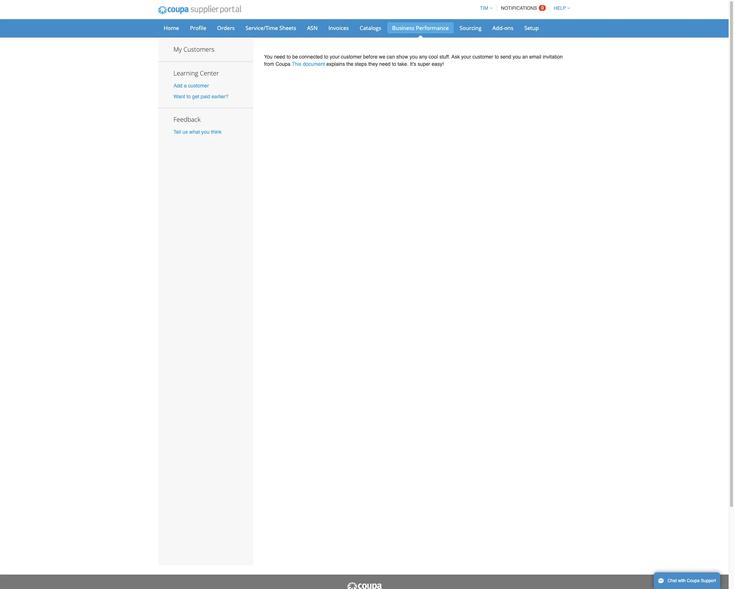 Task type: describe. For each thing, give the bounding box(es) containing it.
chat with coupa support
[[668, 579, 717, 584]]

coupa inside you need to be connected to your customer before we can show you any cool stuff.  ask your customer to send you an email invitation from coupa
[[276, 61, 291, 67]]

orders
[[217, 24, 235, 31]]

add-
[[493, 24, 505, 31]]

cool
[[429, 54, 438, 60]]

want
[[174, 94, 185, 99]]

add-ons
[[493, 24, 514, 31]]

before
[[363, 54, 378, 60]]

notifications 0
[[501, 5, 544, 11]]

add a customer
[[174, 83, 209, 89]]

chat with coupa support button
[[654, 573, 721, 589]]

can
[[387, 54, 395, 60]]

this
[[292, 61, 302, 67]]

easy!
[[432, 61, 444, 67]]

sheets
[[280, 24, 296, 31]]

business performance link
[[388, 22, 454, 33]]

tell
[[174, 129, 181, 135]]

center
[[200, 69, 219, 78]]

need inside you need to be connected to your customer before we can show you any cool stuff.  ask your customer to send you an email invitation from coupa
[[274, 54, 285, 60]]

a
[[184, 83, 187, 89]]

service/time sheets link
[[241, 22, 301, 33]]

add
[[174, 83, 183, 89]]

invoices
[[329, 24, 349, 31]]

asn
[[307, 24, 318, 31]]

1 horizontal spatial you
[[410, 54, 418, 60]]

business
[[392, 24, 415, 31]]

2 your from the left
[[461, 54, 471, 60]]

they
[[368, 61, 378, 67]]

learning center
[[174, 69, 219, 78]]

an
[[523, 54, 528, 60]]

connected
[[299, 54, 323, 60]]

2 horizontal spatial you
[[513, 54, 521, 60]]

this document explains the steps they need to take. it's super easy!
[[292, 61, 444, 67]]

feedback
[[174, 115, 201, 124]]

email
[[530, 54, 542, 60]]

support
[[701, 579, 717, 584]]

add-ons link
[[488, 22, 518, 33]]

send
[[501, 54, 512, 60]]

my
[[174, 45, 182, 54]]

0 horizontal spatial customer
[[188, 83, 209, 89]]

with
[[678, 579, 686, 584]]

tim
[[480, 5, 488, 11]]

from
[[264, 61, 274, 67]]

we
[[379, 54, 386, 60]]

think
[[211, 129, 222, 135]]

profile link
[[185, 22, 211, 33]]

invitation
[[543, 54, 563, 60]]

be
[[292, 54, 298, 60]]

coupa inside button
[[687, 579, 700, 584]]

service/time sheets
[[246, 24, 296, 31]]

2 horizontal spatial customer
[[473, 54, 494, 60]]

invoices link
[[324, 22, 354, 33]]

document
[[303, 61, 325, 67]]

you inside button
[[201, 129, 210, 135]]

it's
[[410, 61, 416, 67]]

notifications
[[501, 5, 537, 11]]

tim link
[[477, 5, 493, 11]]



Task type: vqa. For each thing, say whether or not it's contained in the screenshot.
the digital
no



Task type: locate. For each thing, give the bounding box(es) containing it.
steps
[[355, 61, 367, 67]]

0
[[541, 5, 544, 10]]

any
[[419, 54, 428, 60]]

what
[[189, 129, 200, 135]]

coupa left this
[[276, 61, 291, 67]]

you up it's
[[410, 54, 418, 60]]

learning
[[174, 69, 198, 78]]

my customers
[[174, 45, 215, 54]]

0 horizontal spatial coupa supplier portal image
[[153, 1, 246, 19]]

1 horizontal spatial customer
[[341, 54, 362, 60]]

business performance
[[392, 24, 449, 31]]

want to get paid earlier?
[[174, 94, 229, 99]]

to
[[287, 54, 291, 60], [324, 54, 328, 60], [495, 54, 499, 60], [392, 61, 396, 67], [187, 94, 191, 99]]

navigation
[[477, 1, 571, 15]]

0 vertical spatial coupa supplier portal image
[[153, 1, 246, 19]]

1 horizontal spatial coupa supplier portal image
[[346, 582, 383, 589]]

1 horizontal spatial need
[[379, 61, 391, 67]]

navigation containing notifications 0
[[477, 1, 571, 15]]

the
[[347, 61, 354, 67]]

you
[[410, 54, 418, 60], [513, 54, 521, 60], [201, 129, 210, 135]]

your right the ask
[[461, 54, 471, 60]]

to down can
[[392, 61, 396, 67]]

add a customer link
[[174, 83, 209, 89]]

1 vertical spatial coupa supplier portal image
[[346, 582, 383, 589]]

need down we
[[379, 61, 391, 67]]

chat
[[668, 579, 677, 584]]

0 horizontal spatial need
[[274, 54, 285, 60]]

stuff.
[[440, 54, 451, 60]]

sourcing link
[[455, 22, 487, 33]]

1 horizontal spatial coupa
[[687, 579, 700, 584]]

need
[[274, 54, 285, 60], [379, 61, 391, 67]]

this document link
[[292, 61, 325, 67]]

coupa right with
[[687, 579, 700, 584]]

paid
[[201, 94, 210, 99]]

ons
[[505, 24, 514, 31]]

orders link
[[213, 22, 240, 33]]

coupa
[[276, 61, 291, 67], [687, 579, 700, 584]]

customer up the
[[341, 54, 362, 60]]

catalogs link
[[355, 22, 386, 33]]

setup link
[[520, 22, 544, 33]]

1 vertical spatial need
[[379, 61, 391, 67]]

your up explains
[[330, 54, 340, 60]]

take.
[[398, 61, 409, 67]]

to left get
[[187, 94, 191, 99]]

customers
[[184, 45, 215, 54]]

you left an
[[513, 54, 521, 60]]

1 vertical spatial coupa
[[687, 579, 700, 584]]

asn link
[[303, 22, 323, 33]]

0 vertical spatial coupa
[[276, 61, 291, 67]]

0 horizontal spatial your
[[330, 54, 340, 60]]

you
[[264, 54, 273, 60]]

setup
[[525, 24, 539, 31]]

1 horizontal spatial your
[[461, 54, 471, 60]]

ask
[[452, 54, 460, 60]]

your
[[330, 54, 340, 60], [461, 54, 471, 60]]

sourcing
[[460, 24, 482, 31]]

show
[[397, 54, 408, 60]]

get
[[192, 94, 199, 99]]

customer left "send"
[[473, 54, 494, 60]]

customer up want to get paid earlier? link
[[188, 83, 209, 89]]

profile
[[190, 24, 206, 31]]

want to get paid earlier? link
[[174, 94, 229, 99]]

earlier?
[[212, 94, 229, 99]]

coupa supplier portal image
[[153, 1, 246, 19], [346, 582, 383, 589]]

to up explains
[[324, 54, 328, 60]]

catalogs
[[360, 24, 382, 31]]

help link
[[551, 5, 571, 11]]

service/time
[[246, 24, 278, 31]]

need right you
[[274, 54, 285, 60]]

to left "send"
[[495, 54, 499, 60]]

0 vertical spatial need
[[274, 54, 285, 60]]

1 your from the left
[[330, 54, 340, 60]]

super
[[418, 61, 431, 67]]

0 horizontal spatial you
[[201, 129, 210, 135]]

performance
[[416, 24, 449, 31]]

you need to be connected to your customer before we can show you any cool stuff.  ask your customer to send you an email invitation from coupa
[[264, 54, 563, 67]]

explains
[[327, 61, 345, 67]]

tell us what you think button
[[174, 128, 222, 135]]

0 horizontal spatial coupa
[[276, 61, 291, 67]]

to left be
[[287, 54, 291, 60]]

us
[[183, 129, 188, 135]]

you left think
[[201, 129, 210, 135]]

tell us what you think
[[174, 129, 222, 135]]

home
[[164, 24, 179, 31]]

home link
[[159, 22, 184, 33]]

customer
[[341, 54, 362, 60], [473, 54, 494, 60], [188, 83, 209, 89]]

help
[[554, 5, 566, 11]]



